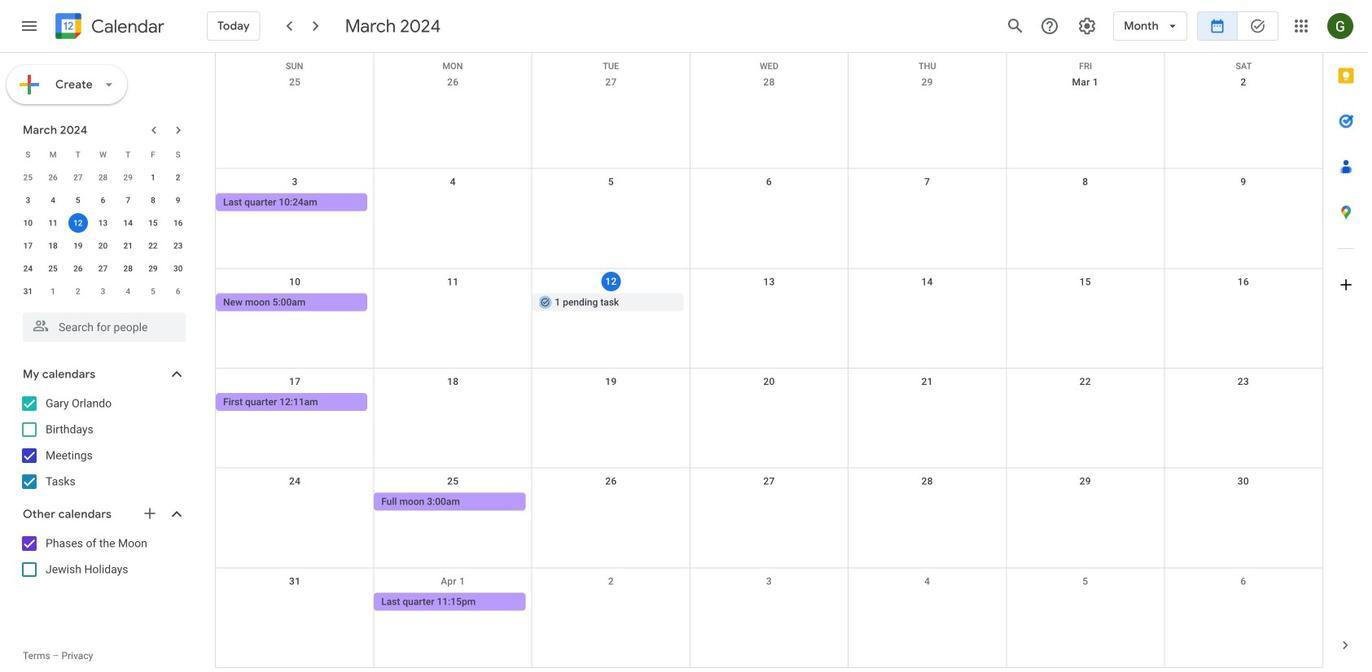 Task type: vqa. For each thing, say whether or not it's contained in the screenshot.
PM for 2 PM
no



Task type: describe. For each thing, give the bounding box(es) containing it.
heading inside calendar "element"
[[88, 17, 164, 36]]

17 element
[[18, 236, 38, 256]]

16 element
[[168, 213, 188, 233]]

february 25 element
[[18, 168, 38, 187]]

10 element
[[18, 213, 38, 233]]

6 element
[[93, 191, 113, 210]]

2 element
[[168, 168, 188, 187]]

14 element
[[118, 213, 138, 233]]

cell inside march 2024 grid
[[65, 212, 91, 235]]

add other calendars image
[[142, 506, 158, 522]]

25 element
[[43, 259, 63, 279]]

20 element
[[93, 236, 113, 256]]

april 2 element
[[68, 282, 88, 301]]

7 element
[[118, 191, 138, 210]]

april 5 element
[[143, 282, 163, 301]]

february 29 element
[[118, 168, 138, 187]]

28 element
[[118, 259, 138, 279]]

8 element
[[143, 191, 163, 210]]

Search for people text field
[[33, 313, 176, 342]]

april 4 element
[[118, 282, 138, 301]]

19 element
[[68, 236, 88, 256]]

23 element
[[168, 236, 188, 256]]

april 3 element
[[93, 282, 113, 301]]



Task type: locate. For each thing, give the bounding box(es) containing it.
24 element
[[18, 259, 38, 279]]

9 element
[[168, 191, 188, 210]]

11 element
[[43, 213, 63, 233]]

26 element
[[68, 259, 88, 279]]

row group
[[15, 166, 191, 303]]

21 element
[[118, 236, 138, 256]]

1 element
[[143, 168, 163, 187]]

february 26 element
[[43, 168, 63, 187]]

april 1 element
[[43, 282, 63, 301]]

30 element
[[168, 259, 188, 279]]

3 element
[[18, 191, 38, 210]]

12, today element
[[68, 213, 88, 233]]

13 element
[[93, 213, 113, 233]]

february 28 element
[[93, 168, 113, 187]]

29 element
[[143, 259, 163, 279]]

other calendars list
[[3, 531, 202, 583]]

4 element
[[43, 191, 63, 210]]

27 element
[[93, 259, 113, 279]]

15 element
[[143, 213, 163, 233]]

settings menu image
[[1078, 16, 1097, 36]]

row
[[216, 53, 1323, 71], [216, 69, 1323, 169], [15, 143, 191, 166], [15, 166, 191, 189], [216, 169, 1323, 269], [15, 189, 191, 212], [15, 212, 191, 235], [15, 235, 191, 257], [15, 257, 191, 280], [216, 269, 1323, 369], [15, 280, 191, 303], [216, 369, 1323, 469], [216, 469, 1323, 569], [216, 569, 1323, 669]]

heading
[[88, 17, 164, 36]]

calendar element
[[52, 10, 164, 46]]

18 element
[[43, 236, 63, 256]]

22 element
[[143, 236, 163, 256]]

cell
[[374, 194, 532, 213], [532, 194, 690, 213], [848, 194, 1006, 213], [1006, 194, 1164, 213], [1164, 194, 1323, 213], [65, 212, 91, 235], [374, 293, 532, 313], [848, 293, 1006, 313], [1006, 293, 1164, 313], [1164, 293, 1323, 313], [374, 393, 532, 413], [532, 393, 690, 413], [848, 393, 1006, 413], [1006, 393, 1164, 413], [1164, 393, 1323, 413], [216, 493, 374, 513], [532, 493, 690, 513], [848, 493, 1006, 513], [1006, 493, 1164, 513], [1164, 493, 1323, 513], [216, 593, 374, 613], [532, 593, 690, 613], [848, 593, 1006, 613], [1006, 593, 1164, 613], [1164, 593, 1323, 613]]

tab list
[[1323, 53, 1368, 623]]

february 27 element
[[68, 168, 88, 187]]

march 2024 grid
[[15, 143, 191, 303]]

april 6 element
[[168, 282, 188, 301]]

main drawer image
[[20, 16, 39, 36]]

None search field
[[0, 306, 202, 342]]

5 element
[[68, 191, 88, 210]]

my calendars list
[[3, 391, 202, 495]]

31 element
[[18, 282, 38, 301]]

grid
[[215, 53, 1323, 669]]



